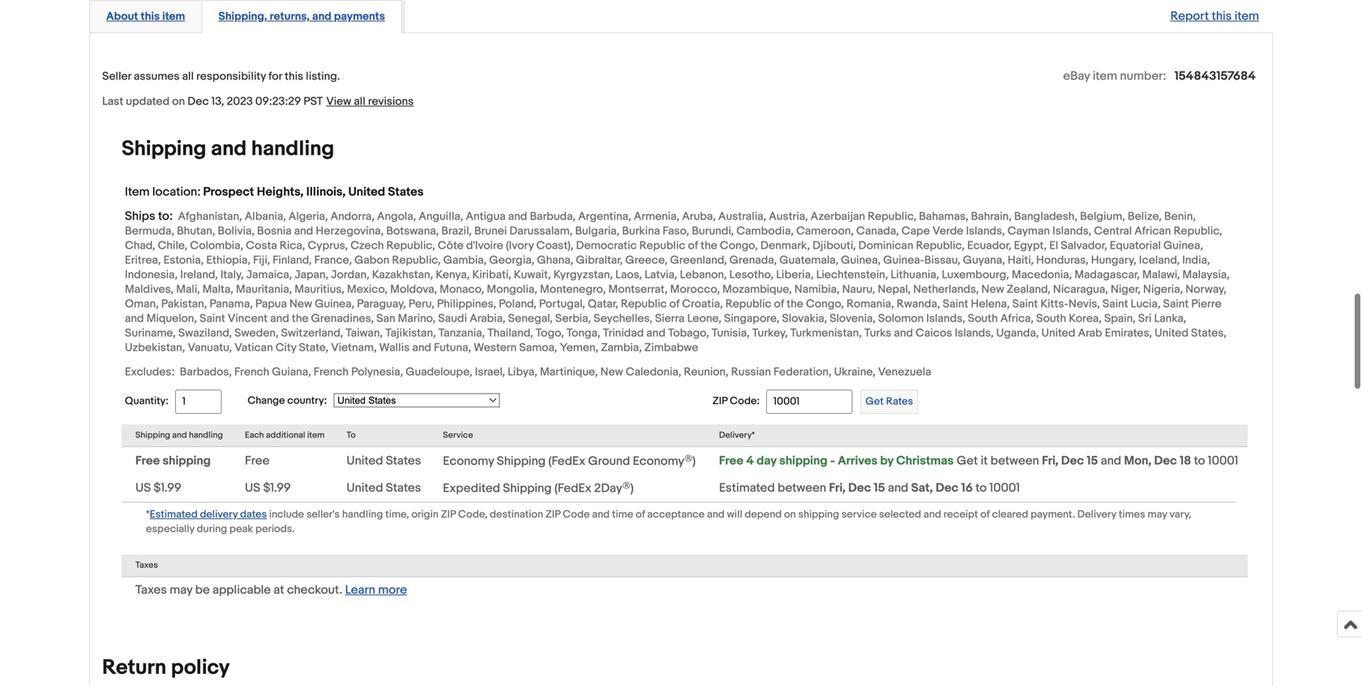 Task type: locate. For each thing, give the bounding box(es) containing it.
on right 'depend'
[[784, 509, 796, 521]]

1 $1.99 from the left
[[154, 481, 181, 496]]

2 horizontal spatial free
[[719, 454, 743, 468]]

1 horizontal spatial $1.99
[[263, 481, 291, 496]]

2 south from the left
[[1036, 312, 1066, 326]]

haiti,
[[1008, 254, 1034, 268]]

view all revisions link
[[323, 94, 414, 109]]

1 horizontal spatial get
[[957, 454, 978, 468]]

islands, down helena,
[[955, 327, 994, 340]]

handling down quantity: text field
[[189, 430, 223, 441]]

fri, down -
[[829, 481, 846, 496]]

free up *
[[135, 454, 160, 468]]

service
[[842, 509, 877, 521]]

congo, down namibia,
[[806, 298, 844, 311]]

netherlands,
[[913, 283, 979, 297]]

item right additional
[[307, 430, 325, 441]]

of
[[688, 239, 698, 253], [669, 298, 680, 311], [774, 298, 784, 311], [636, 509, 645, 521], [980, 509, 990, 521]]

1 vertical spatial between
[[778, 481, 826, 496]]

seller's
[[306, 509, 340, 521]]

azerbaijan
[[811, 210, 865, 224]]

pakistan,
[[161, 298, 207, 311]]

tab list
[[89, 0, 1273, 33]]

expedited shipping (fedex 2day ® )
[[443, 480, 634, 496]]

2 horizontal spatial this
[[1212, 9, 1232, 24]]

of up greenland,
[[688, 239, 698, 253]]

may inside include seller's handling time, origin zip code, destination zip code and time of acceptance and will depend on shipping service selected and receipt of cleared payment. delivery times may vary, especially during peak periods.
[[1148, 509, 1167, 521]]

venezuela
[[878, 366, 931, 379]]

albania,
[[245, 210, 286, 224]]

15 left mon, on the bottom of the page
[[1087, 454, 1098, 468]]

1 united states from the top
[[347, 454, 421, 468]]

on inside include seller's handling time, origin zip code, destination zip code and time of acceptance and will depend on shipping service selected and receipt of cleared payment. delivery times may vary, especially during peak periods.
[[784, 509, 796, 521]]

states
[[388, 185, 424, 199], [386, 454, 421, 468], [386, 481, 421, 496]]

0 horizontal spatial handling
[[189, 430, 223, 441]]

salvador,
[[1061, 239, 1107, 253]]

) right 2day
[[630, 482, 634, 496]]

0 horizontal spatial $1.99
[[154, 481, 181, 496]]

seller assumes all responsibility for this listing.
[[102, 70, 340, 83]]

1 vertical spatial get
[[957, 454, 978, 468]]

togo,
[[536, 327, 564, 340]]

republic, down benin,
[[1174, 225, 1222, 238]]

0 horizontal spatial get
[[865, 396, 884, 408]]

taxes left "be"
[[135, 583, 167, 598]]

2 vertical spatial states
[[386, 481, 421, 496]]

shipping up * estimated delivery dates
[[163, 454, 211, 468]]

2 us $1.99 from the left
[[245, 481, 291, 496]]

learn
[[345, 583, 375, 598]]

all right 'view'
[[354, 95, 365, 109]]

2 vertical spatial new
[[600, 366, 623, 379]]

luxembourg,
[[942, 268, 1009, 282]]

0 vertical spatial guinea,
[[1163, 239, 1203, 253]]

fri, up the payment. in the bottom right of the page
[[1042, 454, 1058, 468]]

portugal,
[[539, 298, 585, 311]]

republic
[[639, 239, 685, 253], [621, 298, 667, 311], [725, 298, 771, 311]]

all right assumes
[[182, 70, 194, 83]]

south down helena,
[[968, 312, 998, 326]]

1 horizontal spatial may
[[1148, 509, 1167, 521]]

bermuda,
[[125, 225, 174, 238]]

0 horizontal spatial this
[[141, 10, 160, 24]]

1 vertical spatial new
[[289, 298, 312, 311]]

iceland,
[[1139, 254, 1180, 268]]

0 horizontal spatial zip
[[441, 509, 456, 521]]

zealand,
[[1007, 283, 1051, 297]]

get left it
[[957, 454, 978, 468]]

0 vertical spatial handling
[[251, 137, 334, 162]]

excludes: barbados, french guiana, french polynesia, guadeloupe, israel, libya, martinique, new caledonia, reunion, russian federation, ukraine, venezuela
[[125, 366, 931, 379]]

south down kitts-
[[1036, 312, 1066, 326]]

shipping and handling up 'prospect'
[[122, 137, 334, 162]]

estimated down 4
[[719, 481, 775, 496]]

10001 right 18
[[1208, 454, 1238, 468]]

Quantity: text field
[[175, 390, 222, 414]]

10001 up cleared
[[989, 481, 1020, 496]]

us up *
[[135, 481, 151, 496]]

guinea, up india,
[[1163, 239, 1203, 253]]

1 free from the left
[[135, 454, 160, 468]]

denmark,
[[760, 239, 810, 253]]

shipping and handling
[[122, 137, 334, 162], [135, 430, 223, 441]]

0 vertical spatial united states
[[347, 454, 421, 468]]

code
[[563, 509, 590, 521]]

cameroon,
[[796, 225, 854, 238]]

0 vertical spatial the
[[701, 239, 717, 253]]

saint down the zealand,
[[1012, 298, 1038, 311]]

estimated up especially
[[150, 509, 198, 521]]

bolivia,
[[218, 225, 255, 238]]

this for report
[[1212, 9, 1232, 24]]

this for about
[[141, 10, 160, 24]]

sri
[[1138, 312, 1152, 326]]

to right 18
[[1194, 454, 1205, 468]]

item for report this item
[[1235, 9, 1259, 24]]

shipping left service
[[798, 509, 839, 521]]

singapore,
[[724, 312, 779, 326]]

18
[[1180, 454, 1191, 468]]

vietnam,
[[331, 341, 377, 355]]

and up 'prospect'
[[211, 137, 247, 162]]

canada,
[[856, 225, 899, 238]]

1 vertical spatial taxes
[[135, 583, 167, 598]]

republic, up kazakhstan,
[[392, 254, 441, 268]]

® down ground
[[622, 480, 630, 490]]

new down zambia,
[[600, 366, 623, 379]]

(fedex for ground
[[548, 455, 585, 469]]

barbuda,
[[530, 210, 576, 224]]

belgium,
[[1080, 210, 1125, 224]]

1 vertical spatial the
[[787, 298, 803, 311]]

0 horizontal spatial free
[[135, 454, 160, 468]]

1 horizontal spatial estimated
[[719, 481, 775, 496]]

2 horizontal spatial guinea,
[[1163, 239, 1203, 253]]

dec up the payment. in the bottom right of the page
[[1061, 454, 1084, 468]]

between right it
[[991, 454, 1039, 468]]

economy right ground
[[633, 455, 684, 469]]

1 us from the left
[[135, 481, 151, 496]]

1 horizontal spatial free
[[245, 454, 270, 468]]

zimbabwe
[[644, 341, 698, 355]]

2023
[[227, 95, 253, 109]]

dec left 18
[[1154, 454, 1177, 468]]

1 horizontal spatial on
[[784, 509, 796, 521]]

arrives
[[838, 454, 878, 468]]

get left the rates
[[865, 396, 884, 408]]

0 horizontal spatial french
[[234, 366, 269, 379]]

argentina,
[[578, 210, 631, 224]]

1 horizontal spatial between
[[991, 454, 1039, 468]]

0 horizontal spatial new
[[289, 298, 312, 311]]

0 horizontal spatial estimated
[[150, 509, 198, 521]]

bhutan,
[[177, 225, 215, 238]]

united states up time,
[[347, 481, 421, 496]]

1 horizontal spatial ®
[[684, 453, 692, 463]]

1 horizontal spatial french
[[314, 366, 349, 379]]

1 taxes from the top
[[135, 560, 158, 571]]

guinea, up "liechtenstein,"
[[841, 254, 881, 268]]

0 vertical spatial all
[[182, 70, 194, 83]]

1 vertical spatial states
[[386, 454, 421, 468]]

time,
[[385, 509, 409, 521]]

ethiopia,
[[206, 254, 251, 268]]

1 vertical spatial 15
[[874, 481, 885, 496]]

may
[[1148, 509, 1167, 521], [170, 583, 192, 598]]

laos,
[[615, 268, 642, 282]]

of right time
[[636, 509, 645, 521]]

and down sat,
[[924, 509, 941, 521]]

philippines,
[[437, 298, 496, 311]]

0 horizontal spatial us $1.99
[[135, 481, 181, 496]]

taxes for taxes
[[135, 560, 158, 571]]

1 vertical spatial ®
[[622, 480, 630, 490]]

1 horizontal spatial guinea,
[[841, 254, 881, 268]]

and right returns,
[[312, 10, 331, 24]]

15
[[1087, 454, 1098, 468], [874, 481, 885, 496]]

$1.99 up include
[[263, 481, 291, 496]]

1 vertical spatial handling
[[189, 430, 223, 441]]

(fedex for 2day
[[554, 482, 591, 496]]

burkina
[[622, 225, 660, 238]]

1 vertical spatial may
[[170, 583, 192, 598]]

return policy
[[102, 656, 230, 681]]

vanuatu,
[[188, 341, 232, 355]]

new down mauritius, at the top left of page
[[289, 298, 312, 311]]

0 vertical spatial may
[[1148, 509, 1167, 521]]

and down sierra
[[646, 327, 665, 340]]

economy
[[443, 455, 494, 469], [633, 455, 684, 469]]

0 vertical spatial )
[[692, 455, 696, 469]]

0 vertical spatial estimated
[[719, 481, 775, 496]]

1 horizontal spatial us $1.99
[[245, 481, 291, 496]]

islands, up caicos on the top right of page
[[926, 312, 965, 326]]

montserrat,
[[608, 283, 668, 297]]

this
[[1212, 9, 1232, 24], [141, 10, 160, 24], [285, 70, 303, 83]]

estimated
[[719, 481, 775, 496], [150, 509, 198, 521]]

more
[[378, 583, 407, 598]]

assumes
[[134, 70, 180, 83]]

® up acceptance at bottom
[[684, 453, 692, 463]]

2 vertical spatial the
[[292, 312, 309, 326]]

shipping up the destination
[[503, 482, 552, 496]]

this right the report
[[1212, 9, 1232, 24]]

free down each
[[245, 454, 270, 468]]

to right 16
[[975, 481, 987, 496]]

state,
[[299, 341, 328, 355]]

1 vertical spatial )
[[630, 482, 634, 496]]

free for free
[[245, 454, 270, 468]]

item right about
[[162, 10, 185, 24]]

lebanon,
[[680, 268, 727, 282]]

0 vertical spatial (fedex
[[548, 455, 585, 469]]

2 french from the left
[[314, 366, 349, 379]]

1 horizontal spatial 15
[[1087, 454, 1098, 468]]

item inside button
[[162, 10, 185, 24]]

0 horizontal spatial on
[[172, 95, 185, 109]]

handling inside include seller's handling time, origin zip code, destination zip code and time of acceptance and will depend on shipping service selected and receipt of cleared payment. delivery times may vary, especially during peak periods.
[[342, 509, 383, 521]]

1 horizontal spatial 10001
[[1208, 454, 1238, 468]]

(fedex inside economy shipping (fedex ground economy ® )
[[548, 455, 585, 469]]

1 vertical spatial united states
[[347, 481, 421, 496]]

slovenia,
[[830, 312, 876, 326]]

0 horizontal spatial 10001
[[989, 481, 1020, 496]]

item for each additional item
[[307, 430, 325, 441]]

1 vertical spatial guinea,
[[841, 254, 881, 268]]

switzerland,
[[281, 327, 343, 340]]

0 vertical spatial new
[[981, 283, 1004, 297]]

states,
[[1191, 327, 1227, 340]]

(ivory
[[506, 239, 534, 253]]

item right the report
[[1235, 9, 1259, 24]]

0 horizontal spatial congo,
[[720, 239, 758, 253]]

1 french from the left
[[234, 366, 269, 379]]

delivery
[[1077, 509, 1116, 521]]

between up 'depend'
[[778, 481, 826, 496]]

this right for
[[285, 70, 303, 83]]

united
[[348, 185, 385, 199], [1041, 327, 1075, 340], [1155, 327, 1189, 340], [347, 454, 383, 468], [347, 481, 383, 496]]

1 horizontal spatial zip
[[546, 509, 560, 521]]

new up helena,
[[981, 283, 1004, 297]]

0 vertical spatial states
[[388, 185, 424, 199]]

zip left code:
[[713, 395, 727, 408]]

0 vertical spatial ®
[[684, 453, 692, 463]]

turkey,
[[752, 327, 788, 340]]

republic down montserrat,
[[621, 298, 667, 311]]

the down burundi,
[[701, 239, 717, 253]]

(fedex inside expedited shipping (fedex 2day ® )
[[554, 482, 591, 496]]

reunion,
[[684, 366, 729, 379]]

number:
[[1120, 69, 1166, 83]]

0 vertical spatial congo,
[[720, 239, 758, 253]]

2 taxes from the top
[[135, 583, 167, 598]]

1 horizontal spatial to
[[1194, 454, 1205, 468]]

1 horizontal spatial congo,
[[806, 298, 844, 311]]

may left "be"
[[170, 583, 192, 598]]

1 vertical spatial shipping and handling
[[135, 430, 223, 441]]

2 vertical spatial handling
[[342, 509, 383, 521]]

saint down the netherlands,
[[943, 298, 968, 311]]

free left 4
[[719, 454, 743, 468]]

0 horizontal spatial ®
[[622, 480, 630, 490]]

0 vertical spatial 15
[[1087, 454, 1098, 468]]

islands, up salvador, on the top right of page
[[1052, 225, 1091, 238]]

spain,
[[1104, 312, 1136, 326]]

(fedex up expedited shipping (fedex 2day ® )
[[548, 455, 585, 469]]

1 vertical spatial (fedex
[[554, 482, 591, 496]]

economy up expedited in the left of the page
[[443, 455, 494, 469]]

0 horizontal spatial us
[[135, 481, 151, 496]]

and left will
[[707, 509, 725, 521]]

2 us from the left
[[245, 481, 260, 496]]

3 free from the left
[[719, 454, 743, 468]]

shipping and handling up free shipping at the bottom left of the page
[[135, 430, 223, 441]]

on right updated
[[172, 95, 185, 109]]

2 horizontal spatial handling
[[342, 509, 383, 521]]

0 vertical spatial between
[[991, 454, 1039, 468]]

afghanistan,
[[178, 210, 242, 224]]

gabon
[[354, 254, 389, 268]]

it
[[981, 454, 988, 468]]

d'ivoire
[[466, 239, 503, 253]]

handling up heights,
[[251, 137, 334, 162]]

0 horizontal spatial )
[[630, 482, 634, 496]]

1 vertical spatial to
[[975, 481, 987, 496]]

$1.99 down free shipping at the bottom left of the page
[[154, 481, 181, 496]]

pierre
[[1191, 298, 1222, 311]]

bangladesh,
[[1014, 210, 1077, 224]]

1 horizontal spatial south
[[1036, 312, 1066, 326]]

the up slovakia,
[[787, 298, 803, 311]]

thailand,
[[487, 327, 533, 340]]

2 horizontal spatial the
[[787, 298, 803, 311]]

view
[[326, 95, 351, 109]]

ireland,
[[180, 268, 218, 282]]

romania,
[[847, 298, 894, 311]]

1 horizontal spatial us
[[245, 481, 260, 496]]

eritrea,
[[125, 254, 161, 268]]

1 horizontal spatial economy
[[633, 455, 684, 469]]

states for economy shipping (fedex ground economy
[[386, 454, 421, 468]]

french down vatican
[[234, 366, 269, 379]]

egypt,
[[1014, 239, 1047, 253]]

us $1.99 up dates
[[245, 481, 291, 496]]

estonia,
[[163, 254, 204, 268]]

0 vertical spatial taxes
[[135, 560, 158, 571]]

handling left time,
[[342, 509, 383, 521]]

2 united states from the top
[[347, 481, 421, 496]]

0 horizontal spatial all
[[182, 70, 194, 83]]

kitts-
[[1040, 298, 1069, 311]]

this inside button
[[141, 10, 160, 24]]

vincent
[[228, 312, 268, 326]]

1 vertical spatial on
[[784, 509, 796, 521]]

shipping inside economy shipping (fedex ground economy ® )
[[497, 455, 546, 469]]

1 vertical spatial fri,
[[829, 481, 846, 496]]

brunei
[[474, 225, 507, 238]]

0 horizontal spatial south
[[968, 312, 998, 326]]

1 us $1.99 from the left
[[135, 481, 181, 496]]

0 horizontal spatial 15
[[874, 481, 885, 496]]

2 free from the left
[[245, 454, 270, 468]]

0 vertical spatial get
[[865, 396, 884, 408]]

154843157684
[[1174, 69, 1256, 83]]

0 horizontal spatial economy
[[443, 455, 494, 469]]

united states down to
[[347, 454, 421, 468]]

french down 'state,'
[[314, 366, 349, 379]]

09:23:29
[[255, 95, 301, 109]]



Task type: describe. For each thing, give the bounding box(es) containing it.
and down papua
[[270, 312, 289, 326]]

item for about this item
[[162, 10, 185, 24]]

honduras,
[[1036, 254, 1089, 268]]

wallis
[[379, 341, 410, 355]]

poland,
[[499, 298, 537, 311]]

cape
[[902, 225, 930, 238]]

) inside economy shipping (fedex ground economy ® )
[[692, 455, 696, 469]]

change country:
[[248, 395, 327, 407]]

india,
[[1182, 254, 1210, 268]]

costa
[[246, 239, 277, 253]]

malta,
[[202, 283, 233, 297]]

lucia,
[[1131, 298, 1161, 311]]

djibouti,
[[813, 239, 856, 253]]

darussalam,
[[509, 225, 573, 238]]

seychelles,
[[594, 312, 653, 326]]

sierra
[[655, 312, 685, 326]]

kiribati,
[[472, 268, 511, 282]]

republic, up bissau,
[[916, 239, 965, 253]]

dec up service
[[848, 481, 871, 496]]

2 $1.99 from the left
[[263, 481, 291, 496]]

get rates button
[[861, 390, 918, 414]]

botswana,
[[386, 225, 439, 238]]

kazakhstan,
[[372, 268, 433, 282]]

1 horizontal spatial the
[[701, 239, 717, 253]]

1 vertical spatial 10001
[[989, 481, 1020, 496]]

illinois,
[[306, 185, 346, 199]]

of up sierra
[[669, 298, 680, 311]]

france,
[[314, 254, 352, 268]]

0 vertical spatial to
[[1194, 454, 1205, 468]]

2 horizontal spatial new
[[981, 283, 1004, 297]]

verde
[[933, 225, 963, 238]]

each
[[245, 430, 264, 441]]

of right receipt
[[980, 509, 990, 521]]

acceptance
[[647, 509, 705, 521]]

shipping inside include seller's handling time, origin zip code, destination zip code and time of acceptance and will depend on shipping service selected and receipt of cleared payment. delivery times may vary, especially during peak periods.
[[798, 509, 839, 521]]

taiwan,
[[346, 327, 383, 340]]

2 economy from the left
[[633, 455, 684, 469]]

free shipping
[[135, 454, 211, 468]]

taxes for taxes may be applicable at checkout. learn more
[[135, 583, 167, 598]]

0 vertical spatial on
[[172, 95, 185, 109]]

ebay
[[1063, 69, 1090, 83]]

republic up singapore,
[[725, 298, 771, 311]]

miquelon,
[[146, 312, 197, 326]]

guatemala,
[[779, 254, 838, 268]]

benin,
[[1164, 210, 1196, 224]]

and down 'algeria,'
[[294, 225, 313, 238]]

bulgaria,
[[575, 225, 620, 238]]

mauritania,
[[236, 283, 292, 297]]

selected
[[879, 509, 921, 521]]

2 horizontal spatial zip
[[713, 395, 727, 408]]

) inside expedited shipping (fedex 2day ® )
[[630, 482, 634, 496]]

at
[[274, 583, 284, 598]]

item
[[125, 185, 150, 199]]

malawi,
[[1142, 268, 1180, 282]]

mozambique,
[[722, 283, 792, 297]]

1 horizontal spatial all
[[354, 95, 365, 109]]

libya,
[[508, 366, 537, 379]]

rica,
[[280, 239, 305, 253]]

1 horizontal spatial new
[[600, 366, 623, 379]]

0 horizontal spatial fri,
[[829, 481, 846, 496]]

angola,
[[377, 210, 416, 224]]

senegal,
[[508, 312, 553, 326]]

states for expedited shipping (fedex 2day
[[386, 481, 421, 496]]

include seller's handling time, origin zip code, destination zip code and time of acceptance and will depend on shipping service selected and receipt of cleared payment. delivery times may vary, especially during peak periods.
[[146, 509, 1191, 536]]

1 vertical spatial congo,
[[806, 298, 844, 311]]

swaziland,
[[178, 327, 232, 340]]

1 horizontal spatial handling
[[251, 137, 334, 162]]

item right ebay
[[1093, 69, 1117, 83]]

fiji,
[[253, 254, 270, 268]]

0 vertical spatial fri,
[[1042, 454, 1058, 468]]

1 south from the left
[[968, 312, 998, 326]]

montenegro,
[[540, 283, 606, 297]]

bissau,
[[924, 254, 960, 268]]

korea,
[[1069, 312, 1102, 326]]

republic, up canada,
[[868, 210, 916, 224]]

return
[[102, 656, 166, 681]]

tab list containing about this item
[[89, 0, 1273, 33]]

during
[[197, 523, 227, 536]]

get inside button
[[865, 396, 884, 408]]

1 horizontal spatial this
[[285, 70, 303, 83]]

saint up spain,
[[1103, 298, 1128, 311]]

shipping inside expedited shipping (fedex 2day ® )
[[503, 482, 552, 496]]

samoa,
[[519, 341, 557, 355]]

and down solomon
[[894, 327, 913, 340]]

oman,
[[125, 298, 159, 311]]

and up darussalam,
[[508, 210, 527, 224]]

especially
[[146, 523, 194, 536]]

2 vertical spatial guinea,
[[315, 298, 354, 311]]

for
[[268, 70, 282, 83]]

ZIP Code: text field
[[766, 390, 852, 414]]

moldova,
[[390, 283, 437, 297]]

receipt
[[944, 509, 978, 521]]

0 horizontal spatial between
[[778, 481, 826, 496]]

norway,
[[1185, 283, 1226, 297]]

of down mozambique,
[[774, 298, 784, 311]]

shipping up free shipping at the bottom left of the page
[[135, 430, 170, 441]]

barbados,
[[180, 366, 232, 379]]

guyana,
[[963, 254, 1005, 268]]

item location: prospect heights, illinois, united states
[[125, 185, 424, 199]]

republic down faso,
[[639, 239, 685, 253]]

and left sat,
[[888, 481, 908, 496]]

mali,
[[176, 283, 200, 297]]

bahrain,
[[971, 210, 1012, 224]]

responsibility
[[196, 70, 266, 83]]

united states for expedited
[[347, 481, 421, 496]]

1 economy from the left
[[443, 455, 494, 469]]

jordan,
[[331, 268, 369, 282]]

® inside expedited shipping (fedex 2day ® )
[[622, 480, 630, 490]]

and up free shipping at the bottom left of the page
[[172, 430, 187, 441]]

free for free 4 day shipping - arrives by christmas get it between fri, dec 15 and mon, dec 18 to 10001
[[719, 454, 743, 468]]

will
[[727, 509, 742, 521]]

1 vertical spatial estimated
[[150, 509, 198, 521]]

dec left 16
[[936, 481, 958, 496]]

islands, up ecuador,
[[966, 225, 1005, 238]]

chad,
[[125, 239, 155, 253]]

destination
[[490, 509, 543, 521]]

lithuania,
[[891, 268, 939, 282]]

and down oman,
[[125, 312, 144, 326]]

dec left 13,
[[187, 95, 209, 109]]

latvia,
[[645, 268, 677, 282]]

report
[[1170, 9, 1209, 24]]

republic, down botswana,
[[386, 239, 435, 253]]

0 horizontal spatial to
[[975, 481, 987, 496]]

cambodia,
[[736, 225, 794, 238]]

arab
[[1078, 327, 1102, 340]]

*
[[146, 509, 150, 521]]

expedited
[[443, 482, 500, 496]]

central
[[1094, 225, 1132, 238]]

antigua
[[466, 210, 506, 224]]

saint up the swaziland,
[[200, 312, 225, 326]]

0 vertical spatial 10001
[[1208, 454, 1238, 468]]

time
[[612, 509, 633, 521]]

ground
[[588, 455, 630, 469]]

periods.
[[255, 523, 295, 536]]

finland,
[[273, 254, 312, 268]]

0 horizontal spatial may
[[170, 583, 192, 598]]

peru,
[[409, 298, 434, 311]]

panama,
[[210, 298, 253, 311]]

and inside button
[[312, 10, 331, 24]]

christmas
[[896, 454, 954, 468]]

slovakia,
[[782, 312, 827, 326]]

revisions
[[368, 95, 414, 109]]

shipping left -
[[779, 454, 828, 468]]

® inside economy shipping (fedex ground economy ® )
[[684, 453, 692, 463]]

payments
[[334, 10, 385, 24]]

kyrgyzstan,
[[553, 268, 613, 282]]

herzegovina,
[[316, 225, 384, 238]]

seller
[[102, 70, 131, 83]]

and down tajikistan,
[[412, 341, 431, 355]]

0 horizontal spatial the
[[292, 312, 309, 326]]

shipping up location:
[[122, 137, 206, 162]]

cleared
[[992, 509, 1028, 521]]

saint up lanka,
[[1163, 298, 1189, 311]]

excludes:
[[125, 366, 175, 379]]

0 vertical spatial shipping and handling
[[122, 137, 334, 162]]

free for free shipping
[[135, 454, 160, 468]]

returns,
[[270, 10, 310, 24]]

nigeria,
[[1143, 283, 1183, 297]]

ebay item number: 154843157684
[[1063, 69, 1256, 83]]

and left mon, on the bottom of the page
[[1101, 454, 1121, 468]]

united states for economy
[[347, 454, 421, 468]]

and left time
[[592, 509, 610, 521]]



Task type: vqa. For each thing, say whether or not it's contained in the screenshot.
DAYS
no



